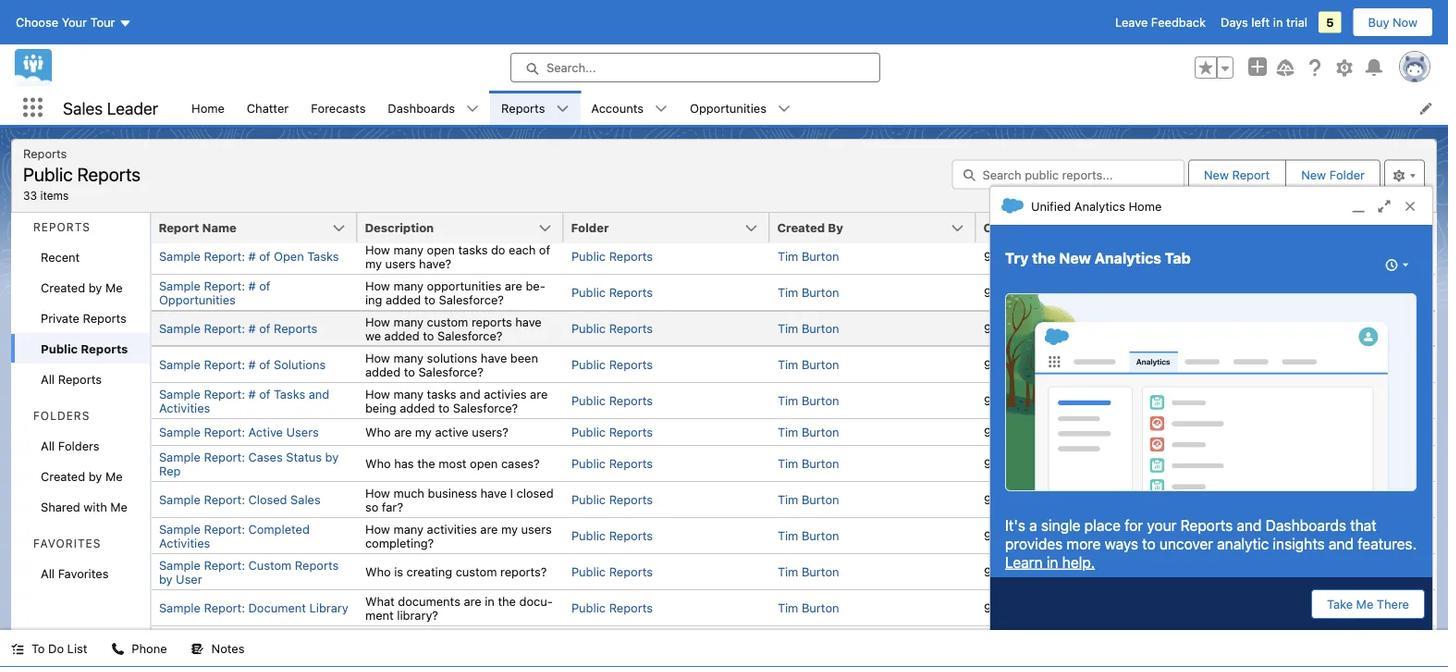 Task type: describe. For each thing, give the bounding box(es) containing it.
tim burton for the
[[778, 601, 839, 615]]

public reports link for open
[[571, 457, 653, 471]]

9/28/2023, 12:04 pm for do
[[984, 249, 1102, 263]]

report: for been
[[204, 358, 245, 371]]

tim for i
[[778, 493, 798, 507]]

open inside the 'how many open tasks do each of my users have?'
[[427, 242, 455, 256]]

text default image inside "notes" button
[[191, 643, 204, 656]]

folder inside button
[[1330, 167, 1366, 181]]

users?
[[472, 425, 508, 439]]

how many open tasks do each of my users have?
[[365, 242, 550, 270]]

created by me link for private
[[11, 272, 150, 303]]

sample report: # of solutions
[[159, 358, 325, 371]]

all favorites
[[41, 566, 109, 580]]

all folders
[[41, 439, 100, 452]]

report name button
[[151, 213, 358, 242]]

a
[[1030, 516, 1038, 534]]

new folder
[[1302, 167, 1366, 181]]

who for who has the most open cases?
[[365, 457, 391, 471]]

created on button
[[977, 213, 1183, 242]]

tim burton for i
[[778, 493, 839, 507]]

help.
[[1063, 553, 1096, 571]]

have for been
[[481, 351, 507, 365]]

reports list item
[[490, 91, 581, 125]]

activities inside sample report: # of tasks and activities
[[159, 401, 210, 415]]

pm for have
[[1084, 322, 1102, 335]]

try
[[1006, 249, 1029, 267]]

who for who is creating custom reports?
[[365, 565, 391, 579]]

choose your tour button
[[15, 7, 133, 37]]

activies
[[484, 387, 527, 401]]

sample report: active users link
[[159, 425, 318, 439]]

burton for been
[[802, 358, 839, 371]]

it's a single place for your reports and dashboards that provides more ways to uncover analytic insights and features. learn in help.
[[1006, 516, 1418, 571]]

unified analytics home dialog
[[990, 186, 1434, 630]]

document
[[248, 601, 306, 615]]

who are my active users?
[[365, 425, 508, 439]]

private reports link
[[11, 303, 150, 333]]

tim burton link for been
[[778, 358, 839, 371]]

and inside how many tasks and activies are being added to salesforce?
[[459, 387, 480, 401]]

how for do
[[365, 242, 390, 256]]

cases?
[[501, 457, 540, 471]]

tim burton for being
[[778, 285, 839, 299]]

dashboards list item
[[377, 91, 490, 125]]

1 being from the top
[[365, 279, 545, 306]]

report: for my
[[204, 522, 245, 536]]

unified analytics home image
[[1006, 293, 1418, 491]]

burton for open
[[802, 457, 839, 471]]

private
[[41, 311, 79, 325]]

how for my
[[365, 522, 390, 536]]

9/28/2023, for users?
[[984, 425, 1046, 439]]

subscribed button
[[1183, 213, 1389, 242]]

your
[[1148, 516, 1177, 534]]

created up shared
[[41, 469, 85, 483]]

0 vertical spatial analytics
[[1075, 199, 1126, 213]]

completed
[[248, 522, 309, 536]]

tim burton for open
[[778, 457, 839, 471]]

accounts list item
[[581, 91, 679, 125]]

0 horizontal spatial report
[[159, 221, 199, 235]]

burton for do
[[802, 249, 839, 263]]

completing?
[[365, 536, 434, 550]]

9/28/2023, 12:04 pm for being
[[984, 285, 1102, 299]]

12:04 for being
[[1049, 285, 1081, 299]]

by up the with
[[89, 469, 102, 483]]

do
[[48, 642, 64, 656]]

burton for my
[[802, 529, 839, 543]]

try the new analytics tab
[[1006, 249, 1191, 267]]

sample report: # of opportunities link
[[159, 279, 270, 306]]

description button
[[358, 213, 564, 242]]

public reports link for have
[[571, 322, 653, 335]]

1 horizontal spatial report
[[1233, 167, 1271, 181]]

reports
[[471, 315, 512, 328]]

created inside button
[[778, 221, 825, 235]]

folder button
[[564, 213, 770, 242]]

sample report: # of tasks and activities link
[[159, 387, 329, 415]]

learn
[[1006, 553, 1043, 571]]

public reports link for i
[[571, 493, 653, 507]]

9/28/2023, for activies
[[984, 394, 1046, 408]]

new folder button
[[1286, 160, 1381, 189]]

recent
[[41, 250, 80, 264]]

created by button
[[770, 213, 977, 242]]

0 vertical spatial folders
[[33, 409, 90, 422]]

report: for being
[[204, 279, 245, 292]]

added inside how many tasks and activies are being added to salesforce?
[[400, 401, 435, 415]]

1 vertical spatial favorites
[[58, 566, 109, 580]]

report: for activies
[[204, 387, 245, 401]]

how many solutions have been added to salesforce?
[[365, 351, 538, 378]]

salesforce? inside how many custom reports have we added to salesforce?
[[437, 328, 502, 342]]

private reports
[[41, 311, 127, 325]]

buy
[[1369, 15, 1390, 29]]

are inside how many activities are my users completing?
[[480, 522, 498, 536]]

# for being
[[248, 279, 256, 292]]

many for activies
[[393, 387, 423, 401]]

to do list button
[[0, 630, 98, 667]]

sample report: # of open tasks
[[159, 249, 339, 263]]

tim burton link for reports?
[[778, 565, 839, 579]]

all for all favorites
[[41, 566, 55, 580]]

on
[[1035, 221, 1052, 235]]

report: for open
[[204, 450, 245, 464]]

tim burton for activies
[[778, 394, 839, 408]]

the inside unified analytics home "dialog"
[[1033, 249, 1056, 267]]

many for being
[[393, 279, 423, 292]]

by inside sample report: custom reports by user
[[159, 572, 172, 586]]

9/28/2023, 12:04 pm for have
[[984, 322, 1102, 335]]

text default image inside accounts list item
[[655, 102, 668, 115]]

tim for my
[[778, 529, 798, 543]]

there
[[1378, 597, 1410, 611]]

how many activities are my users completing?
[[365, 522, 552, 550]]

leave
[[1116, 15, 1149, 29]]

sample report: document library link
[[159, 601, 348, 615]]

sample report: completed activities link
[[159, 522, 309, 550]]

9/28/2023, 12:04 pm for my
[[984, 529, 1102, 543]]

many for been
[[393, 351, 423, 365]]

0 vertical spatial in
[[1274, 15, 1284, 29]]

9/28/2023, 12:04 pm for activies
[[984, 394, 1102, 408]]

name
[[202, 221, 237, 235]]

created on
[[984, 221, 1052, 235]]

sample report: closed sales
[[159, 493, 320, 507]]

users
[[286, 425, 318, 439]]

sample for users?
[[159, 425, 200, 439]]

tim burton for my
[[778, 529, 839, 543]]

creating
[[406, 565, 452, 579]]

description
[[365, 221, 434, 235]]

home link
[[181, 91, 236, 125]]

now
[[1394, 15, 1418, 29]]

take me there link
[[1312, 589, 1426, 619]]

sample for reports?
[[159, 558, 200, 572]]

that
[[1351, 516, 1378, 534]]

added inside how many solutions have been added to salesforce?
[[365, 365, 400, 378]]

shared with me link
[[11, 491, 150, 522]]

salesforce? inside how many opportunities are being added to salesforce?
[[439, 292, 504, 306]]

of for been
[[259, 358, 270, 371]]

are inside how many tasks and activies are being added to salesforce?
[[530, 387, 548, 401]]

sample for do
[[159, 249, 200, 263]]

sample for been
[[159, 358, 200, 371]]

who for who are my active users?
[[365, 425, 391, 439]]

notes button
[[180, 630, 256, 667]]

been
[[510, 351, 538, 365]]

public reports for activies
[[571, 394, 653, 408]]

by up private reports
[[89, 280, 102, 294]]

tim for been
[[778, 358, 798, 371]]

text default image inside opportunities list item
[[778, 102, 791, 115]]

created by me for with
[[41, 469, 123, 483]]

sample report: # of solutions link
[[159, 358, 325, 371]]

# for been
[[248, 358, 256, 371]]

public reports for have
[[571, 322, 653, 335]]

how for i
[[365, 486, 390, 500]]

tab
[[1166, 249, 1191, 267]]

all for all reports
[[41, 372, 55, 386]]

burton for the
[[802, 601, 839, 615]]

public reports link for the
[[571, 601, 653, 615]]

many for have
[[393, 315, 423, 328]]

opportunities link
[[679, 91, 778, 125]]

tim burton for have
[[778, 322, 839, 335]]

me for 'shared with me' 'link'
[[110, 500, 128, 514]]

report: for reports?
[[204, 558, 245, 572]]

many for do
[[393, 242, 423, 256]]

text default image inside dashboards list item
[[466, 102, 479, 115]]

choose your tour
[[16, 15, 115, 29]]

and inside sample report: # of tasks and activities
[[308, 387, 329, 401]]

pm for reports?
[[1084, 565, 1102, 579]]

home inside "dialog"
[[1129, 199, 1162, 213]]

library?
[[397, 608, 438, 622]]

documents
[[398, 594, 460, 608]]

sample report: # of open tasks link
[[159, 249, 339, 263]]

9/28/2023, 12:04 pm for users?
[[984, 425, 1102, 439]]

# for activies
[[248, 387, 256, 401]]

tim burton link for being
[[778, 285, 839, 299]]

public for do
[[571, 249, 606, 263]]

items
[[40, 189, 69, 202]]

1 vertical spatial the
[[417, 457, 435, 471]]

public for reports?
[[571, 565, 606, 579]]

features.
[[1358, 535, 1418, 552]]

tim for users?
[[778, 425, 798, 439]]

new report
[[1205, 167, 1271, 181]]

tim burton link for open
[[778, 457, 839, 471]]

shared
[[41, 500, 80, 514]]

has
[[394, 457, 414, 471]]

solutions
[[273, 358, 325, 371]]

recent link
[[11, 241, 150, 272]]

how many opportunities are being added to salesforce?
[[365, 279, 545, 306]]

are up the 'has'
[[394, 425, 412, 439]]



Task type: vqa. For each thing, say whether or not it's contained in the screenshot.
2
no



Task type: locate. For each thing, give the bounding box(es) containing it.
6 how from the top
[[365, 486, 390, 500]]

8 tim burton from the top
[[778, 493, 839, 507]]

report: inside sample report: # of opportunities
[[204, 279, 245, 292]]

accounts
[[592, 101, 644, 115]]

public reports link
[[571, 249, 653, 263], [571, 285, 653, 299], [571, 322, 653, 335], [11, 333, 150, 364], [571, 358, 653, 371], [571, 394, 653, 408], [571, 425, 653, 439], [571, 457, 653, 471], [571, 493, 653, 507], [571, 529, 653, 543], [571, 565, 653, 579], [571, 601, 653, 615]]

tasks
[[458, 242, 488, 256], [427, 387, 456, 401]]

many inside how many tasks and activies are being added to salesforce?
[[393, 387, 423, 401]]

tasks inside how many tasks and activies are being added to salesforce?
[[427, 387, 456, 401]]

2 vertical spatial have
[[480, 486, 507, 500]]

leave feedback
[[1116, 15, 1207, 29]]

9 tim from the top
[[778, 529, 798, 543]]

to inside it's a single place for your reports and dashboards that provides more ways to uncover analytic insights and features. learn in help.
[[1143, 535, 1156, 552]]

are down 'who is creating custom reports?'
[[464, 594, 481, 608]]

0 horizontal spatial sales
[[63, 98, 103, 118]]

# up sample report: # of solutions
[[248, 322, 256, 335]]

cases
[[248, 450, 282, 464]]

0 horizontal spatial opportunities
[[159, 292, 235, 306]]

are inside how many opportunities are being added to salesforce?
[[505, 279, 522, 292]]

tasks
[[307, 249, 339, 263], [273, 387, 305, 401]]

how inside the 'how many open tasks do each of my users have?'
[[365, 242, 390, 256]]

tim burton link
[[778, 249, 839, 263], [778, 285, 839, 299], [778, 322, 839, 335], [778, 358, 839, 371], [778, 394, 839, 408], [778, 425, 839, 439], [778, 457, 839, 471], [778, 493, 839, 507], [778, 529, 839, 543], [778, 565, 839, 579], [778, 601, 839, 615]]

0 vertical spatial users
[[385, 256, 415, 270]]

salesforce? up how many tasks and activies are being added to salesforce?
[[418, 365, 483, 378]]

tasks down solutions
[[273, 387, 305, 401]]

sample inside sample report: cases status by rep
[[159, 450, 200, 464]]

have inside how many solutions have been added to salesforce?
[[481, 351, 507, 365]]

created by me up private reports link
[[41, 280, 123, 294]]

how for have
[[365, 315, 390, 328]]

0 horizontal spatial open
[[427, 242, 455, 256]]

1 # from the top
[[248, 249, 256, 263]]

0 vertical spatial created by me link
[[11, 272, 150, 303]]

pm for do
[[1084, 249, 1102, 263]]

2 horizontal spatial in
[[1274, 15, 1284, 29]]

tim for reports?
[[778, 565, 798, 579]]

Search public reports... text field
[[953, 160, 1185, 189]]

11 sample from the top
[[159, 601, 200, 615]]

3 tim burton link from the top
[[778, 322, 839, 335]]

have for i
[[480, 486, 507, 500]]

# up sample report: # of tasks and activities link
[[248, 358, 256, 371]]

rep
[[159, 464, 180, 477]]

2 created by me link from the top
[[11, 461, 150, 491]]

tasks inside the 'how many open tasks do each of my users have?'
[[458, 242, 488, 256]]

home left the chatter link
[[192, 101, 225, 115]]

0 vertical spatial all
[[41, 372, 55, 386]]

are right activities
[[480, 522, 498, 536]]

0 vertical spatial tasks
[[458, 242, 488, 256]]

public reports for i
[[571, 493, 653, 507]]

2 # from the top
[[248, 279, 256, 292]]

8 tim burton link from the top
[[778, 493, 839, 507]]

users down closed
[[521, 522, 552, 536]]

report: inside sample report: completed activities
[[204, 522, 245, 536]]

12:04 for reports?
[[1049, 565, 1081, 579]]

4 how from the top
[[365, 351, 390, 365]]

of for have
[[259, 322, 270, 335]]

forecasts link
[[300, 91, 377, 125]]

how inside how many opportunities are being added to salesforce?
[[365, 279, 390, 292]]

4 report: from the top
[[204, 358, 245, 371]]

4 pm from the top
[[1084, 358, 1102, 371]]

how for been
[[365, 351, 390, 365]]

0 vertical spatial folder
[[1330, 167, 1366, 181]]

salesforce? inside how many tasks and activies are being added to salesforce?
[[453, 401, 518, 415]]

public reports for the
[[571, 601, 653, 615]]

in inside it's a single place for your reports and dashboards that provides more ways to uncover analytic insights and features. learn in help.
[[1047, 553, 1059, 571]]

4 tim from the top
[[778, 358, 798, 371]]

1 who from the top
[[365, 425, 391, 439]]

what documents are in the document library?
[[365, 594, 553, 622]]

1 horizontal spatial folder
[[1330, 167, 1366, 181]]

new report button
[[1190, 161, 1285, 188]]

by inside sample report: cases status by rep
[[325, 450, 338, 464]]

1 vertical spatial report
[[159, 221, 199, 235]]

0 horizontal spatial text default image
[[556, 102, 569, 115]]

analytic
[[1218, 535, 1270, 552]]

have left been
[[481, 351, 507, 365]]

11 tim from the top
[[778, 601, 798, 615]]

pm for being
[[1084, 285, 1102, 299]]

users
[[385, 256, 415, 270], [521, 522, 552, 536]]

opportunities inside list item
[[690, 101, 767, 115]]

12:04 for my
[[1049, 529, 1081, 543]]

4 tim burton from the top
[[778, 358, 839, 371]]

salesforce? inside how many solutions have been added to salesforce?
[[418, 365, 483, 378]]

report: down sample report: # of open tasks
[[204, 279, 245, 292]]

many right we
[[393, 315, 423, 328]]

uncover
[[1160, 535, 1214, 552]]

added right we
[[384, 328, 419, 342]]

tim for the
[[778, 601, 798, 615]]

0 vertical spatial opportunities
[[690, 101, 767, 115]]

1 horizontal spatial dashboards
[[1266, 516, 1347, 534]]

2 tim from the top
[[778, 285, 798, 299]]

1 horizontal spatial tasks
[[307, 249, 339, 263]]

how inside how many activities are my users completing?
[[365, 522, 390, 536]]

document
[[365, 594, 553, 622]]

sales
[[63, 98, 103, 118], [290, 493, 320, 507]]

of inside sample report: # of tasks and activities
[[259, 387, 270, 401]]

phone
[[132, 642, 167, 656]]

1 horizontal spatial users
[[521, 522, 552, 536]]

1 how from the top
[[365, 242, 390, 256]]

how much business have i closed so far?
[[365, 486, 553, 514]]

sales right closed
[[290, 493, 320, 507]]

sample inside sample report: completed activities
[[159, 522, 200, 536]]

1 pm from the top
[[1084, 249, 1102, 263]]

me inside 'link'
[[110, 500, 128, 514]]

reports inside it's a single place for your reports and dashboards that provides more ways to uncover analytic insights and features. learn in help.
[[1181, 516, 1234, 534]]

6 sample from the top
[[159, 425, 200, 439]]

custom inside how many custom reports have we added to salesforce?
[[427, 315, 468, 328]]

0 horizontal spatial my
[[365, 256, 382, 270]]

public for activies
[[571, 394, 606, 408]]

12:04 for been
[[1049, 358, 1081, 371]]

1 vertical spatial analytics
[[1095, 249, 1162, 267]]

public for been
[[571, 358, 606, 371]]

1 vertical spatial my
[[415, 425, 432, 439]]

how many custom reports have we added to salesforce?
[[365, 315, 542, 342]]

8 report: from the top
[[204, 493, 245, 507]]

sample for my
[[159, 522, 200, 536]]

chatter link
[[236, 91, 300, 125]]

9 tim burton from the top
[[778, 529, 839, 543]]

to inside how many solutions have been added to salesforce?
[[404, 365, 415, 378]]

the down reports? at the left of page
[[498, 594, 516, 608]]

9/28/2023, for reports?
[[984, 565, 1046, 579]]

of down sample report: # of solutions
[[259, 387, 270, 401]]

1 vertical spatial dashboards
[[1266, 516, 1347, 534]]

are down each
[[505, 279, 522, 292]]

2 9/28/2023, from the top
[[984, 285, 1046, 299]]

many down have?
[[393, 279, 423, 292]]

3 many from the top
[[393, 315, 423, 328]]

public reports for being
[[571, 285, 653, 299]]

1 vertical spatial in
[[1047, 553, 1059, 571]]

user
[[175, 572, 202, 586]]

favorites up all favorites at the left
[[33, 537, 101, 550]]

1 horizontal spatial opportunities
[[690, 101, 767, 115]]

and down solutions
[[308, 387, 329, 401]]

3 12:04 from the top
[[1049, 322, 1081, 335]]

to inside how many opportunities are being added to salesforce?
[[424, 292, 435, 306]]

of for being
[[259, 279, 270, 292]]

folders up 'shared with me' 'link'
[[58, 439, 100, 452]]

1 vertical spatial open
[[470, 457, 498, 471]]

how inside how many custom reports have we added to salesforce?
[[365, 315, 390, 328]]

report left "name"
[[159, 221, 199, 235]]

report: down sample report: # of reports link
[[204, 358, 245, 371]]

by right status
[[325, 450, 338, 464]]

activities up user
[[159, 536, 210, 550]]

folder inside button
[[571, 221, 609, 235]]

2 vertical spatial all
[[41, 566, 55, 580]]

3 pm from the top
[[1084, 322, 1102, 335]]

public for the
[[571, 601, 606, 615]]

who left the 'has'
[[365, 457, 391, 471]]

1 vertical spatial who
[[365, 457, 391, 471]]

sample for i
[[159, 493, 200, 507]]

pm for been
[[1084, 358, 1102, 371]]

1 horizontal spatial open
[[470, 457, 498, 471]]

9/28/2023, 12:04 pm for open
[[984, 457, 1102, 471]]

3 report: from the top
[[204, 322, 245, 335]]

all down shared
[[41, 566, 55, 580]]

dashboards right forecasts
[[388, 101, 455, 115]]

status
[[286, 450, 322, 464]]

tasks right open
[[307, 249, 339, 263]]

who left active
[[365, 425, 391, 439]]

9/28/2023, for i
[[984, 493, 1046, 507]]

being inside how many tasks and activies are being added to salesforce?
[[365, 401, 396, 415]]

sample inside sample report: custom reports by user
[[159, 558, 200, 572]]

insights
[[1274, 535, 1326, 552]]

3 who from the top
[[365, 565, 391, 579]]

added down have?
[[385, 292, 421, 306]]

sample for the
[[159, 601, 200, 615]]

who has the most open cases?
[[365, 457, 540, 471]]

0 horizontal spatial in
[[485, 594, 494, 608]]

users left have?
[[385, 256, 415, 270]]

sample for have
[[159, 322, 200, 335]]

sample report: # of reports link
[[159, 322, 317, 335]]

custom down how many opportunities are being added to salesforce?
[[427, 315, 468, 328]]

of left open
[[259, 249, 270, 263]]

7 9/28/2023, 12:04 pm from the top
[[984, 457, 1102, 471]]

7 tim burton link from the top
[[778, 457, 839, 471]]

public reports link for activies
[[571, 394, 653, 408]]

business
[[427, 486, 477, 500]]

how for activies
[[365, 387, 390, 401]]

sales left leader
[[63, 98, 103, 118]]

10 report: from the top
[[204, 558, 245, 572]]

who
[[365, 425, 391, 439], [365, 457, 391, 471], [365, 565, 391, 579]]

many inside how many solutions have been added to salesforce?
[[393, 351, 423, 365]]

public reports link for users?
[[571, 425, 653, 439]]

4 many from the top
[[393, 351, 423, 365]]

2 horizontal spatial my
[[501, 522, 518, 536]]

0 horizontal spatial new
[[1060, 249, 1092, 267]]

tim burton for reports?
[[778, 565, 839, 579]]

0 vertical spatial dashboards
[[388, 101, 455, 115]]

10 tim burton from the top
[[778, 565, 839, 579]]

of
[[539, 242, 550, 256], [259, 249, 270, 263], [259, 279, 270, 292], [259, 322, 270, 335], [259, 358, 270, 371], [259, 387, 270, 401]]

2 vertical spatial the
[[498, 594, 516, 608]]

of right each
[[539, 242, 550, 256]]

report: down sample report: # of tasks and activities link
[[204, 425, 245, 439]]

2 vertical spatial who
[[365, 565, 391, 579]]

1 vertical spatial text default image
[[1002, 195, 1024, 217]]

5 burton from the top
[[802, 394, 839, 408]]

my inside the 'how many open tasks do each of my users have?'
[[365, 256, 382, 270]]

1 horizontal spatial new
[[1205, 167, 1230, 181]]

2 who from the top
[[365, 457, 391, 471]]

in
[[1274, 15, 1284, 29], [1047, 553, 1059, 571], [485, 594, 494, 608]]

4 9/28/2023, from the top
[[984, 358, 1046, 371]]

report: down "name"
[[204, 249, 245, 263]]

10 tim from the top
[[778, 565, 798, 579]]

text default image up the "created on"
[[1002, 195, 1024, 217]]

1 horizontal spatial text default image
[[1002, 195, 1024, 217]]

have up been
[[515, 315, 542, 328]]

text default image inside to do list 'button'
[[11, 643, 24, 656]]

7 sample from the top
[[159, 450, 200, 464]]

have inside how many custom reports have we added to salesforce?
[[515, 315, 542, 328]]

more
[[1067, 535, 1102, 552]]

9/28/2023, for been
[[984, 358, 1046, 371]]

public for my
[[571, 529, 606, 543]]

report: for the
[[204, 601, 245, 615]]

8 9/28/2023, from the top
[[984, 493, 1046, 507]]

10 pm from the top
[[1084, 565, 1102, 579]]

sample inside sample report: # of tasks and activities
[[159, 387, 200, 401]]

9 sample from the top
[[159, 522, 200, 536]]

1 9/28/2023, from the top
[[984, 249, 1046, 263]]

burton for reports?
[[802, 565, 839, 579]]

tim burton link for have
[[778, 322, 839, 335]]

11 12:04 from the top
[[1049, 601, 1081, 615]]

tim for activies
[[778, 394, 798, 408]]

tim for being
[[778, 285, 798, 299]]

home
[[192, 101, 225, 115], [1129, 199, 1162, 213]]

your
[[62, 15, 87, 29]]

0 horizontal spatial tasks
[[273, 387, 305, 401]]

dashboards inside it's a single place for your reports and dashboards that provides more ways to uncover analytic insights and features. learn in help.
[[1266, 516, 1347, 534]]

text default image inside phone button
[[111, 643, 124, 656]]

3 burton from the top
[[802, 322, 839, 335]]

of for activies
[[259, 387, 270, 401]]

to up solutions
[[423, 328, 434, 342]]

opportunities down search... button
[[690, 101, 767, 115]]

# down report name button
[[248, 249, 256, 263]]

many inside the 'how many open tasks do each of my users have?'
[[393, 242, 423, 256]]

0 vertical spatial open
[[427, 242, 455, 256]]

0 vertical spatial activities
[[159, 401, 210, 415]]

take me there
[[1328, 597, 1410, 611]]

for
[[1125, 516, 1144, 534]]

learn in help. link
[[1006, 553, 1096, 571]]

1 9/28/2023, 12:04 pm from the top
[[984, 249, 1102, 263]]

1 report: from the top
[[204, 249, 245, 263]]

5 many from the top
[[393, 387, 423, 401]]

of inside sample report: # of opportunities
[[259, 279, 270, 292]]

created by me up 'shared with me' 'link'
[[41, 469, 123, 483]]

list
[[67, 642, 87, 656]]

2 9/28/2023, 12:04 pm from the top
[[984, 285, 1102, 299]]

closed
[[248, 493, 287, 507]]

added
[[385, 292, 421, 306], [384, 328, 419, 342], [365, 365, 400, 378], [400, 401, 435, 415]]

12:04 for do
[[1049, 249, 1081, 263]]

me inside "dialog"
[[1357, 597, 1374, 611]]

7 report: from the top
[[204, 450, 245, 464]]

in down 'who is creating custom reports?'
[[485, 594, 494, 608]]

2 being from the top
[[365, 401, 396, 415]]

and up analytic
[[1237, 516, 1263, 534]]

report: inside sample report: cases status by rep
[[204, 450, 245, 464]]

buy now
[[1369, 15, 1418, 29]]

list
[[181, 91, 1449, 125]]

3 sample from the top
[[159, 322, 200, 335]]

2 12:04 from the top
[[1049, 285, 1081, 299]]

to do list
[[31, 642, 87, 656]]

0 vertical spatial favorites
[[33, 537, 101, 550]]

chatter
[[247, 101, 289, 115]]

1 vertical spatial all
[[41, 439, 55, 452]]

public reports link for my
[[571, 529, 653, 543]]

0 vertical spatial created by me
[[41, 280, 123, 294]]

1 horizontal spatial the
[[498, 594, 516, 608]]

who left is
[[365, 565, 391, 579]]

5 9/28/2023, from the top
[[984, 394, 1046, 408]]

9 9/28/2023, 12:04 pm from the top
[[984, 529, 1102, 543]]

1 sample from the top
[[159, 249, 200, 263]]

open right most
[[470, 457, 498, 471]]

opportunities inside sample report: # of opportunities
[[159, 292, 235, 306]]

tasks inside sample report: # of tasks and activities
[[273, 387, 305, 401]]

created by me
[[41, 280, 123, 294], [41, 469, 123, 483]]

1 vertical spatial created by me link
[[11, 461, 150, 491]]

public reports for reports?
[[571, 565, 653, 579]]

2 horizontal spatial the
[[1033, 249, 1056, 267]]

reports inside list item
[[502, 101, 545, 115]]

dashboards link
[[377, 91, 466, 125]]

to inside how many tasks and activies are being added to salesforce?
[[438, 401, 449, 415]]

all for all folders
[[41, 439, 55, 452]]

2 vertical spatial in
[[485, 594, 494, 608]]

analytics down search public reports... text field
[[1075, 199, 1126, 213]]

me right take
[[1357, 597, 1374, 611]]

many left solutions
[[393, 351, 423, 365]]

report up subscribed
[[1233, 167, 1271, 181]]

2 pm from the top
[[1084, 285, 1102, 299]]

new down created on button
[[1060, 249, 1092, 267]]

report: for have
[[204, 322, 245, 335]]

created inside button
[[984, 221, 1032, 235]]

are
[[505, 279, 522, 292], [530, 387, 548, 401], [394, 425, 412, 439], [480, 522, 498, 536], [464, 594, 481, 608]]

3 9/28/2023, 12:04 pm from the top
[[984, 322, 1102, 335]]

created left by
[[778, 221, 825, 235]]

public inside 'reports public reports 33 items'
[[23, 163, 73, 185]]

text default image inside unified analytics home "dialog"
[[1002, 195, 1024, 217]]

have inside "how much business have i closed so far?"
[[480, 486, 507, 500]]

tim burton for do
[[778, 249, 839, 263]]

1 horizontal spatial in
[[1047, 553, 1059, 571]]

text default image inside reports list item
[[556, 102, 569, 115]]

many inside how many opportunities are being added to salesforce?
[[393, 279, 423, 292]]

0 vertical spatial text default image
[[556, 102, 569, 115]]

1 vertical spatial being
[[365, 401, 396, 415]]

opportunities
[[690, 101, 767, 115], [159, 292, 235, 306]]

dashboards inside list item
[[388, 101, 455, 115]]

1 vertical spatial activities
[[159, 536, 210, 550]]

0 vertical spatial have
[[515, 315, 542, 328]]

9/28/2023, 12:04 pm for the
[[984, 601, 1102, 615]]

2 horizontal spatial new
[[1302, 167, 1327, 181]]

8 tim from the top
[[778, 493, 798, 507]]

8 12:04 from the top
[[1049, 493, 1081, 507]]

0 horizontal spatial users
[[385, 256, 415, 270]]

9/28/2023, for have
[[984, 322, 1046, 335]]

many inside how many custom reports have we added to salesforce?
[[393, 315, 423, 328]]

9 12:04 from the top
[[1049, 529, 1081, 543]]

1 vertical spatial tasks
[[427, 387, 456, 401]]

1 horizontal spatial my
[[415, 425, 432, 439]]

created up try
[[984, 221, 1032, 235]]

12:04 for activies
[[1049, 394, 1081, 408]]

unified analytics home
[[1032, 199, 1162, 213]]

tim burton link for my
[[778, 529, 839, 543]]

9 report: from the top
[[204, 522, 245, 536]]

active
[[435, 425, 468, 439]]

6 tim from the top
[[778, 425, 798, 439]]

forecasts
[[311, 101, 366, 115]]

many down description
[[393, 242, 423, 256]]

1 vertical spatial tasks
[[273, 387, 305, 401]]

2 report: from the top
[[204, 279, 245, 292]]

sample report: cases status by rep
[[159, 450, 338, 477]]

2 sample from the top
[[159, 279, 200, 292]]

tim burton
[[778, 249, 839, 263], [778, 285, 839, 299], [778, 322, 839, 335], [778, 358, 839, 371], [778, 394, 839, 408], [778, 425, 839, 439], [778, 457, 839, 471], [778, 493, 839, 507], [778, 529, 839, 543], [778, 565, 839, 579], [778, 601, 839, 615]]

5 tim from the top
[[778, 394, 798, 408]]

opportunities
[[427, 279, 501, 292]]

each
[[509, 242, 536, 256]]

me for created by me link corresponding to private
[[105, 280, 123, 294]]

how inside how many tasks and activies are being added to salesforce?
[[365, 387, 390, 401]]

of up sample report: # of solutions link
[[259, 322, 270, 335]]

analytics left the tab
[[1095, 249, 1162, 267]]

new for new report
[[1205, 167, 1230, 181]]

0 vertical spatial custom
[[427, 315, 468, 328]]

tasks down how many solutions have been added to salesforce?
[[427, 387, 456, 401]]

pm for activies
[[1084, 394, 1102, 408]]

added inside how many opportunities are being added to salesforce?
[[385, 292, 421, 306]]

0 horizontal spatial the
[[417, 457, 435, 471]]

report: down 'sample report: closed sales'
[[204, 522, 245, 536]]

my inside how many activities are my users completing?
[[501, 522, 518, 536]]

to up 'who are my active users?'
[[438, 401, 449, 415]]

# inside sample report: # of tasks and activities
[[248, 387, 256, 401]]

opportunities up sample report: # of reports
[[159, 292, 235, 306]]

0 vertical spatial report
[[1233, 167, 1271, 181]]

users inside how many activities are my users completing?
[[521, 522, 552, 536]]

reports inside sample report: custom reports by user
[[295, 558, 338, 572]]

0 vertical spatial sales
[[63, 98, 103, 118]]

1 vertical spatial home
[[1129, 199, 1162, 213]]

12:04 for open
[[1049, 457, 1081, 471]]

custom up document
[[455, 565, 497, 579]]

activities up the 'sample report: active users'
[[159, 401, 210, 415]]

are right activies
[[530, 387, 548, 401]]

pm for i
[[1084, 493, 1102, 507]]

how inside how many solutions have been added to salesforce?
[[365, 351, 390, 365]]

place
[[1085, 516, 1121, 534]]

1 tim burton link from the top
[[778, 249, 839, 263]]

activities inside sample report: completed activities
[[159, 536, 210, 550]]

the right try
[[1033, 249, 1056, 267]]

in right the left
[[1274, 15, 1284, 29]]

many for my
[[393, 522, 423, 536]]

9/28/2023, for open
[[984, 457, 1046, 471]]

0 vertical spatial who
[[365, 425, 391, 439]]

added down we
[[365, 365, 400, 378]]

tim for do
[[778, 249, 798, 263]]

all up shared
[[41, 439, 55, 452]]

many
[[393, 242, 423, 256], [393, 279, 423, 292], [393, 315, 423, 328], [393, 351, 423, 365], [393, 387, 423, 401], [393, 522, 423, 536]]

report: inside sample report: # of tasks and activities
[[204, 387, 245, 401]]

the inside what documents are in the document library?
[[498, 594, 516, 608]]

public reports for been
[[571, 358, 653, 371]]

4 12:04 from the top
[[1049, 358, 1081, 371]]

group
[[1195, 56, 1234, 79]]

new inside unified analytics home "dialog"
[[1060, 249, 1092, 267]]

4 tim burton link from the top
[[778, 358, 839, 371]]

have?
[[419, 256, 451, 270]]

pm for open
[[1084, 457, 1102, 471]]

7 burton from the top
[[802, 457, 839, 471]]

6 tim burton from the top
[[778, 425, 839, 439]]

1 horizontal spatial home
[[1129, 199, 1162, 213]]

shared with me
[[41, 500, 128, 514]]

5
[[1327, 15, 1335, 29]]

tasks left do
[[458, 242, 488, 256]]

6 pm from the top
[[1084, 425, 1102, 439]]

12:04 for users?
[[1049, 425, 1081, 439]]

favorites down the "shared with me"
[[58, 566, 109, 580]]

and down how many solutions have been added to salesforce?
[[459, 387, 480, 401]]

new up subscribed
[[1205, 167, 1230, 181]]

1 horizontal spatial tasks
[[458, 242, 488, 256]]

created by
[[778, 221, 844, 235]]

report: up notes
[[204, 601, 245, 615]]

opportunities list item
[[679, 91, 802, 125]]

5 # from the top
[[248, 387, 256, 401]]

33
[[23, 189, 37, 202]]

created down recent
[[41, 280, 85, 294]]

1 vertical spatial custom
[[455, 565, 497, 579]]

me right the with
[[110, 500, 128, 514]]

salesforce? up solutions
[[437, 328, 502, 342]]

burton for users?
[[802, 425, 839, 439]]

1 vertical spatial folder
[[571, 221, 609, 235]]

5 tim burton from the top
[[778, 394, 839, 408]]

report: down sample report: completed activities link
[[204, 558, 245, 572]]

are inside what documents are in the document library?
[[464, 594, 481, 608]]

folders
[[33, 409, 90, 422], [58, 439, 100, 452]]

public reports for my
[[571, 529, 653, 543]]

6 9/28/2023, 12:04 pm from the top
[[984, 425, 1102, 439]]

1 vertical spatial folders
[[58, 439, 100, 452]]

tim burton link for do
[[778, 249, 839, 263]]

11 tim burton link from the top
[[778, 601, 839, 615]]

0 vertical spatial the
[[1033, 249, 1056, 267]]

of for do
[[259, 249, 270, 263]]

10 sample from the top
[[159, 558, 200, 572]]

0 horizontal spatial folder
[[571, 221, 609, 235]]

report: inside sample report: custom reports by user
[[204, 558, 245, 572]]

1 vertical spatial users
[[521, 522, 552, 536]]

0 vertical spatial tasks
[[307, 249, 339, 263]]

folders inside all folders link
[[58, 439, 100, 452]]

pm
[[1084, 249, 1102, 263], [1084, 285, 1102, 299], [1084, 322, 1102, 335], [1084, 358, 1102, 371], [1084, 394, 1102, 408], [1084, 425, 1102, 439], [1084, 457, 1102, 471], [1084, 493, 1102, 507], [1084, 529, 1102, 543], [1084, 565, 1102, 579], [1084, 601, 1102, 615]]

users inside the 'how many open tasks do each of my users have?'
[[385, 256, 415, 270]]

0 vertical spatial my
[[365, 256, 382, 270]]

sales leader
[[63, 98, 158, 118]]

text default image
[[466, 102, 479, 115], [655, 102, 668, 115], [778, 102, 791, 115], [11, 643, 24, 656], [111, 643, 124, 656], [191, 643, 204, 656]]

report:
[[204, 249, 245, 263], [204, 279, 245, 292], [204, 322, 245, 335], [204, 358, 245, 371], [204, 387, 245, 401], [204, 425, 245, 439], [204, 450, 245, 464], [204, 493, 245, 507], [204, 522, 245, 536], [204, 558, 245, 572], [204, 601, 245, 615]]

by left user
[[159, 572, 172, 586]]

salesforce? up reports
[[439, 292, 504, 306]]

1 created by me link from the top
[[11, 272, 150, 303]]

9 burton from the top
[[802, 529, 839, 543]]

of down sample report: # of open tasks link
[[259, 279, 270, 292]]

10 burton from the top
[[802, 565, 839, 579]]

and down the "that"
[[1329, 535, 1355, 552]]

0 horizontal spatial dashboards
[[388, 101, 455, 115]]

1 vertical spatial have
[[481, 351, 507, 365]]

open up 'opportunities'
[[427, 242, 455, 256]]

many inside how many activities are my users completing?
[[393, 522, 423, 536]]

closed
[[516, 486, 553, 500]]

pm for the
[[1084, 601, 1102, 615]]

leave feedback link
[[1116, 15, 1207, 29]]

cell
[[1183, 238, 1389, 274], [1183, 274, 1389, 310], [1183, 310, 1389, 346], [1183, 346, 1389, 382], [1183, 382, 1389, 418], [1183, 418, 1389, 445], [1183, 445, 1389, 481], [1183, 481, 1389, 517], [1183, 517, 1389, 553], [1183, 553, 1389, 589], [1183, 589, 1389, 625], [358, 625, 564, 652], [564, 625, 770, 652], [770, 625, 977, 652], [977, 625, 1183, 652], [1183, 625, 1389, 652], [1389, 625, 1436, 652]]

the right the 'has'
[[417, 457, 435, 471]]

created by me for reports
[[41, 280, 123, 294]]

11 pm from the top
[[1084, 601, 1102, 615]]

1 12:04 from the top
[[1049, 249, 1081, 263]]

1 tim from the top
[[778, 249, 798, 263]]

7 9/28/2023, from the top
[[984, 457, 1046, 471]]

sample report: # of reports
[[159, 322, 317, 335]]

report: for i
[[204, 493, 245, 507]]

open
[[273, 249, 304, 263]]

1 vertical spatial sales
[[290, 493, 320, 507]]

0 vertical spatial home
[[192, 101, 225, 115]]

2 vertical spatial my
[[501, 522, 518, 536]]

1 horizontal spatial sales
[[290, 493, 320, 507]]

6 report: from the top
[[204, 425, 245, 439]]

10 9/28/2023, from the top
[[984, 565, 1046, 579]]

9/28/2023, for my
[[984, 529, 1046, 543]]

public reports link for being
[[571, 285, 653, 299]]

home inside list
[[192, 101, 225, 115]]

1 vertical spatial created by me
[[41, 469, 123, 483]]

10 tim burton link from the top
[[778, 565, 839, 579]]

sample inside sample report: # of opportunities
[[159, 279, 200, 292]]

0 horizontal spatial tasks
[[427, 387, 456, 401]]

single
[[1042, 516, 1081, 534]]

3 9/28/2023, from the top
[[984, 322, 1046, 335]]

of inside the 'how many open tasks do each of my users have?'
[[539, 242, 550, 256]]

1 vertical spatial opportunities
[[159, 292, 235, 306]]

home up try the new analytics tab
[[1129, 199, 1162, 213]]

0 horizontal spatial home
[[192, 101, 225, 115]]

sample report: closed sales link
[[159, 493, 320, 507]]

to left solutions
[[404, 365, 415, 378]]

11 burton from the top
[[802, 601, 839, 615]]

new up subscribed button on the top of page
[[1302, 167, 1327, 181]]

added inside how many custom reports have we added to salesforce?
[[384, 328, 419, 342]]

do
[[491, 242, 505, 256]]

to
[[31, 642, 45, 656]]

how for being
[[365, 279, 390, 292]]

2 how from the top
[[365, 279, 390, 292]]

burton for i
[[802, 493, 839, 507]]

so
[[365, 500, 378, 514]]

text default image
[[556, 102, 569, 115], [1002, 195, 1024, 217]]

6 12:04 from the top
[[1049, 425, 1081, 439]]

7 how from the top
[[365, 522, 390, 536]]

reports?
[[500, 565, 547, 579]]

reports public reports 33 items
[[23, 146, 141, 202]]

many up 'who are my active users?'
[[393, 387, 423, 401]]

5 tim burton link from the top
[[778, 394, 839, 408]]

8 burton from the top
[[802, 493, 839, 507]]

6 many from the top
[[393, 522, 423, 536]]

5 12:04 from the top
[[1049, 394, 1081, 408]]

ways
[[1105, 535, 1139, 552]]

to down have?
[[424, 292, 435, 306]]

# inside sample report: # of opportunities
[[248, 279, 256, 292]]

how inside "how much business have i closed so far?"
[[365, 486, 390, 500]]

tim burton link for i
[[778, 493, 839, 507]]

created by me link up private reports
[[11, 272, 150, 303]]

5 how from the top
[[365, 387, 390, 401]]

in left help.
[[1047, 553, 1059, 571]]

# down sample report: # of solutions
[[248, 387, 256, 401]]

sample report: custom reports by user link
[[159, 558, 338, 586]]

me for created by me link associated with shared
[[105, 469, 123, 483]]

9 tim burton link from the top
[[778, 529, 839, 543]]

text default image down search...
[[556, 102, 569, 115]]

9/28/2023, for being
[[984, 285, 1046, 299]]

report: down sample report: # of solutions
[[204, 387, 245, 401]]

2 activities from the top
[[159, 536, 210, 550]]

tim burton for been
[[778, 358, 839, 371]]

tim burton for users?
[[778, 425, 839, 439]]

report: down the 'sample report: active users'
[[204, 450, 245, 464]]

list containing home
[[181, 91, 1449, 125]]

all down private
[[41, 372, 55, 386]]

to inside how many custom reports have we added to salesforce?
[[423, 328, 434, 342]]

0 vertical spatial being
[[365, 279, 545, 306]]

5 sample from the top
[[159, 387, 200, 401]]

created by me link up the "shared with me"
[[11, 461, 150, 491]]

in inside what documents are in the document library?
[[485, 594, 494, 608]]



